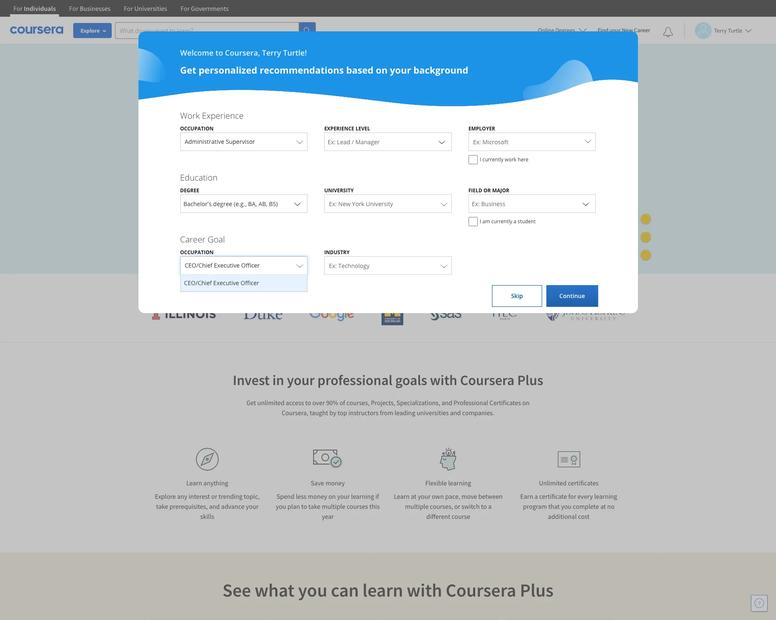 Task type: locate. For each thing, give the bounding box(es) containing it.
0 horizontal spatial chevron down image
[[437, 137, 447, 147]]

with right learn on the bottom of the page
[[407, 580, 442, 603]]

any
[[177, 493, 187, 501]]

new
[[622, 26, 633, 34], [339, 200, 351, 208]]

unlimited for unlimited certificates
[[539, 479, 567, 488]]

coursera,
[[225, 48, 260, 58], [282, 409, 309, 417]]

1 multiple from the left
[[322, 503, 346, 511]]

hands-
[[351, 117, 380, 130]]

0 horizontal spatial take
[[156, 503, 168, 511]]

occupation inside work experience element
[[180, 125, 214, 132]]

or down $59
[[146, 227, 153, 235]]

on
[[376, 64, 388, 76], [380, 117, 391, 130], [523, 399, 530, 407], [329, 493, 336, 501]]

no
[[608, 503, 615, 511]]

at left no
[[601, 503, 607, 511]]

0 vertical spatial i
[[480, 156, 482, 163]]

learn for learn anything
[[187, 479, 202, 488]]

your inside spend less money on your learning if you plan to take multiple courses this year
[[337, 493, 350, 501]]

to inside onboardingmodal dialog
[[216, 48, 223, 58]]

class
[[290, 117, 310, 130]]

1 vertical spatial from
[[380, 409, 394, 417]]

0 vertical spatial experience
[[202, 110, 244, 121]]

university
[[325, 187, 354, 194], [366, 200, 393, 208]]

ceo/chief executive officer
[[184, 279, 259, 287]]

1 vertical spatial career
[[180, 234, 206, 245]]

ex: inside career goal element
[[329, 262, 337, 270]]

skills
[[200, 513, 214, 521]]

coursera for see what you can learn with coursera plus
[[446, 580, 517, 603]]

coursera, up personalized
[[225, 48, 260, 58]]

of
[[340, 399, 345, 407]]

1 vertical spatial leading
[[395, 409, 416, 417]]

see
[[223, 580, 251, 603]]

ex:
[[473, 138, 481, 146], [329, 200, 337, 208], [329, 262, 337, 270]]

google image
[[310, 307, 355, 322]]

unlimited access to 7,000+ world-class courses, hands-on projects, and job-ready certificate programs—all included in your subscription
[[146, 117, 402, 159]]

1 vertical spatial in
[[273, 372, 284, 389]]

i left am
[[480, 218, 482, 225]]

1 i from the top
[[480, 156, 482, 163]]

0 vertical spatial occupation
[[180, 125, 214, 132]]

0 vertical spatial leading
[[301, 281, 335, 294]]

0 vertical spatial chevron down image
[[437, 137, 447, 147]]

and up 'skills' at the bottom
[[209, 503, 220, 511]]

and up university of michigan image
[[394, 281, 412, 294]]

1 horizontal spatial experience
[[325, 125, 355, 132]]

on right certificates
[[523, 399, 530, 407]]

a down between
[[489, 503, 492, 511]]

0 horizontal spatial learn
[[187, 479, 202, 488]]

0 horizontal spatial get
[[180, 64, 196, 76]]

money right the save
[[326, 479, 345, 488]]

coursera, left taught
[[282, 409, 309, 417]]

0 vertical spatial from
[[250, 281, 273, 294]]

and up subscription
[[185, 132, 201, 145]]

1 vertical spatial certificate
[[540, 493, 568, 501]]

Occupation field
[[181, 133, 307, 151], [181, 257, 307, 275]]

work experience
[[180, 110, 244, 121]]

your up the courses
[[337, 493, 350, 501]]

money down the save
[[308, 493, 327, 501]]

trending
[[219, 493, 243, 501]]

help center image
[[755, 599, 765, 609]]

currently
[[483, 156, 504, 163], [492, 218, 513, 225]]

occupation down work
[[180, 125, 214, 132]]

0 vertical spatial currently
[[483, 156, 504, 163]]

your inside learn at your own pace, move between multiple courses, or switch to a different course
[[418, 493, 431, 501]]

1 vertical spatial universities
[[417, 409, 449, 417]]

ex: left york
[[329, 200, 337, 208]]

or right field
[[484, 187, 491, 194]]

free
[[192, 207, 205, 215]]

money
[[326, 479, 345, 488], [308, 493, 327, 501]]

get for get personalized recommendations based on your background
[[180, 64, 196, 76]]

coursera plus image
[[146, 79, 273, 91]]

plus for see what you can learn with coursera plus
[[520, 580, 554, 603]]

1 take from the left
[[156, 503, 168, 511]]

0 horizontal spatial certificate
[[247, 132, 289, 145]]

unlimited up projects,
[[146, 117, 188, 130]]

this
[[370, 503, 380, 511]]

learn right if
[[394, 493, 410, 501]]

employer
[[469, 125, 496, 132]]

0 vertical spatial career
[[635, 26, 651, 34]]

take
[[156, 503, 168, 511], [309, 503, 321, 511]]

new right the find
[[622, 26, 633, 34]]

on up included
[[380, 117, 391, 130]]

0 vertical spatial university
[[325, 187, 354, 194]]

ex: down industry
[[329, 262, 337, 270]]

2 vertical spatial courses,
[[430, 503, 453, 511]]

for left 'governments'
[[181, 4, 190, 13]]

0 horizontal spatial in
[[273, 372, 284, 389]]

1 horizontal spatial get
[[247, 399, 256, 407]]

1 horizontal spatial coursera,
[[282, 409, 309, 417]]

your left background
[[390, 64, 411, 76]]

1 vertical spatial coursera
[[460, 372, 515, 389]]

field or major
[[469, 187, 510, 194]]

1 horizontal spatial from
[[380, 409, 394, 417]]

0 horizontal spatial new
[[339, 200, 351, 208]]

learning for spend less money on your learning if you plan to take multiple courses this year
[[351, 493, 374, 501]]

1 vertical spatial with
[[430, 372, 458, 389]]

0 vertical spatial universities
[[338, 281, 391, 294]]

ex: inside work experience element
[[473, 138, 481, 146]]

university of illinois at urbana-champaign image
[[151, 308, 217, 321]]

in inside unlimited access to 7,000+ world-class courses, hands-on projects, and job-ready certificate programs—all included in your subscription
[[394, 132, 402, 145]]

you inside spend less money on your learning if you plan to take multiple courses this year
[[276, 503, 286, 511]]

or up course at the bottom right of the page
[[455, 503, 461, 511]]

sas image
[[431, 308, 462, 321]]

work
[[505, 156, 517, 163]]

courses, up instructors
[[347, 399, 370, 407]]

1 vertical spatial plus
[[518, 372, 544, 389]]

with right companies
[[468, 281, 488, 294]]

career goal
[[180, 234, 225, 245]]

certificate inside unlimited access to 7,000+ world-class courses, hands-on projects, and job-ready certificate programs—all included in your subscription
[[247, 132, 289, 145]]

skip
[[512, 292, 523, 300]]

your down projects,
[[146, 147, 165, 159]]

0 vertical spatial certificate
[[247, 132, 289, 145]]

learn
[[221, 281, 248, 294], [187, 479, 202, 488], [394, 493, 410, 501]]

career
[[635, 26, 651, 34], [180, 234, 206, 245]]

complete
[[573, 503, 600, 511]]

multiple up year
[[322, 503, 346, 511]]

currently inside work experience element
[[483, 156, 504, 163]]

1 vertical spatial access
[[286, 399, 304, 407]]

1 vertical spatial occupation field
[[181, 257, 307, 275]]

1 horizontal spatial new
[[622, 26, 633, 34]]

1 vertical spatial courses,
[[347, 399, 370, 407]]

i
[[480, 156, 482, 163], [480, 218, 482, 225]]

4 for from the left
[[181, 4, 190, 13]]

ready
[[220, 132, 244, 145]]

2 horizontal spatial you
[[562, 503, 572, 511]]

and left professional
[[442, 399, 453, 407]]

you down spend
[[276, 503, 286, 511]]

earn a certificate for every learning program that you complete at no additional cost
[[521, 493, 618, 521]]

0 vertical spatial a
[[514, 218, 517, 225]]

0 horizontal spatial unlimited
[[146, 117, 188, 130]]

1 vertical spatial money
[[308, 493, 327, 501]]

0 horizontal spatial you
[[276, 503, 286, 511]]

certificate down the world-
[[247, 132, 289, 145]]

get down welcome
[[180, 64, 196, 76]]

welcome to coursera, terry turtle!
[[180, 48, 307, 58]]

occupation down career goal
[[180, 249, 214, 256]]

background
[[414, 64, 469, 76]]

1 vertical spatial at
[[601, 503, 607, 511]]

certificate up that
[[540, 493, 568, 501]]

at inside the earn a certificate for every learning program that you complete at no additional cost
[[601, 503, 607, 511]]

2 horizontal spatial learning
[[595, 493, 618, 501]]

0 horizontal spatial multiple
[[322, 503, 346, 511]]

courses,
[[313, 117, 348, 130], [347, 399, 370, 407], [430, 503, 453, 511]]

a
[[514, 218, 517, 225], [535, 493, 538, 501], [489, 503, 492, 511]]

chevron down image inside "education" element
[[581, 199, 591, 209]]

0 horizontal spatial experience
[[202, 110, 244, 121]]

new left york
[[339, 200, 351, 208]]

access
[[190, 117, 218, 130], [286, 399, 304, 407]]

0 horizontal spatial a
[[489, 503, 492, 511]]

1 horizontal spatial a
[[514, 218, 517, 225]]

you
[[276, 503, 286, 511], [562, 503, 572, 511], [298, 580, 328, 603]]

chevron down image inside work experience element
[[437, 137, 447, 147]]

universities down specializations,
[[417, 409, 449, 417]]

to right plan
[[302, 503, 307, 511]]

year
[[322, 513, 334, 521]]

from down projects,
[[380, 409, 394, 417]]

courses, up different
[[430, 503, 453, 511]]

0 vertical spatial with
[[468, 281, 488, 294]]

1 occupation field from the top
[[181, 133, 307, 151]]

0 vertical spatial get
[[180, 64, 196, 76]]

2 horizontal spatial a
[[535, 493, 538, 501]]

0 horizontal spatial learning
[[351, 493, 374, 501]]

2 take from the left
[[309, 503, 321, 511]]

occupation field inside work experience element
[[181, 133, 307, 151]]

in up unlimited
[[273, 372, 284, 389]]

learning inside spend less money on your learning if you plan to take multiple courses this year
[[351, 493, 374, 501]]

chevron down image for field or major
[[581, 199, 591, 209]]

1 vertical spatial ex:
[[329, 200, 337, 208]]

experience level
[[325, 125, 370, 132]]

occupation for career
[[180, 249, 214, 256]]

for left the businesses
[[69, 4, 78, 13]]

get inside the get unlimited access to over 90% of courses, projects, specializations, and professional certificates on coursera, taught by top instructors from leading universities and companies.
[[247, 399, 256, 407]]

0 horizontal spatial career
[[180, 234, 206, 245]]

2 vertical spatial with
[[407, 580, 442, 603]]

governments
[[191, 4, 229, 13]]

1 horizontal spatial multiple
[[405, 503, 429, 511]]

take right plan
[[309, 503, 321, 511]]

1 horizontal spatial learn
[[221, 281, 248, 294]]

1 horizontal spatial leading
[[395, 409, 416, 417]]

2 vertical spatial plus
[[520, 580, 554, 603]]

to up personalized
[[216, 48, 223, 58]]

occupation inside career goal element
[[180, 249, 214, 256]]

learning up no
[[595, 493, 618, 501]]

occupation field up officer
[[181, 257, 307, 275]]

occupation for work
[[180, 125, 214, 132]]

2 vertical spatial coursera
[[446, 580, 517, 603]]

get left unlimited
[[247, 399, 256, 407]]

plan
[[288, 503, 300, 511]]

for
[[569, 493, 577, 501]]

access inside unlimited access to 7,000+ world-class courses, hands-on projects, and job-ready certificate programs—all included in your subscription
[[190, 117, 218, 130]]

and down professional
[[451, 409, 461, 417]]

chevron down image for experience level
[[437, 137, 447, 147]]

courses, up programs—all
[[313, 117, 348, 130]]

certificates
[[568, 479, 599, 488]]

2 for from the left
[[69, 4, 78, 13]]

learning up the courses
[[351, 493, 374, 501]]

0 vertical spatial access
[[190, 117, 218, 130]]

1 horizontal spatial universities
[[417, 409, 449, 417]]

leading down specializations,
[[395, 409, 416, 417]]

0 horizontal spatial at
[[411, 493, 417, 501]]

learn anything image
[[196, 448, 219, 472]]

0 horizontal spatial access
[[190, 117, 218, 130]]

2 vertical spatial ex:
[[329, 262, 337, 270]]

career left show notifications icon
[[635, 26, 651, 34]]

2 vertical spatial a
[[489, 503, 492, 511]]

on down save money
[[329, 493, 336, 501]]

your down topic,
[[246, 503, 259, 511]]

you up 'additional'
[[562, 503, 572, 511]]

1 for from the left
[[13, 4, 23, 13]]

ex: for education
[[329, 200, 337, 208]]

unlimited inside unlimited access to 7,000+ world-class courses, hands-on projects, and job-ready certificate programs—all included in your subscription
[[146, 117, 188, 130]]

1 vertical spatial currently
[[492, 218, 513, 225]]

included
[[355, 132, 391, 145]]

on inside unlimited access to 7,000+ world-class courses, hands-on projects, and job-ready certificate programs—all included in your subscription
[[380, 117, 391, 130]]

career left goal
[[180, 234, 206, 245]]

2 multiple from the left
[[405, 503, 429, 511]]

for individuals
[[13, 4, 56, 13]]

learn down occupation text field
[[221, 281, 248, 294]]

university right york
[[366, 200, 393, 208]]

or
[[484, 187, 491, 194], [146, 227, 153, 235], [211, 493, 217, 501], [455, 503, 461, 511]]

plus
[[536, 281, 556, 294], [518, 372, 544, 389], [520, 580, 554, 603]]

1 vertical spatial learn
[[187, 479, 202, 488]]

your right the find
[[610, 26, 621, 34]]

your inside unlimited access to 7,000+ world-class courses, hands-on projects, and job-ready certificate programs—all included in your subscription
[[146, 147, 165, 159]]

a right earn
[[535, 493, 538, 501]]

1 horizontal spatial unlimited
[[539, 479, 567, 488]]

in right included
[[394, 132, 402, 145]]

new inside "education" element
[[339, 200, 351, 208]]

for universities
[[124, 4, 167, 13]]

you left 'can'
[[298, 580, 328, 603]]

move
[[462, 493, 478, 501]]

take down explore
[[156, 503, 168, 511]]

from inside the get unlimited access to over 90% of courses, projects, specializations, and professional certificates on coursera, taught by top instructors from leading universities and companies.
[[380, 409, 394, 417]]

access inside the get unlimited access to over 90% of courses, projects, specializations, and professional certificates on coursera, taught by top instructors from leading universities and companies.
[[286, 399, 304, 407]]

universities down technology
[[338, 281, 391, 294]]

0 vertical spatial ex:
[[473, 138, 481, 146]]

save money image
[[313, 450, 343, 470]]

2 horizontal spatial learn
[[394, 493, 410, 501]]

0 vertical spatial plus
[[536, 281, 556, 294]]

0 vertical spatial learn
[[221, 281, 248, 294]]

your left own
[[418, 493, 431, 501]]

find your new career
[[598, 26, 651, 34]]

occupation field down 7,000+
[[181, 133, 307, 151]]

2 occupation field from the top
[[181, 257, 307, 275]]

additional
[[548, 513, 577, 521]]

or inside learn at your own pace, move between multiple courses, or switch to a different course
[[455, 503, 461, 511]]

1 vertical spatial get
[[247, 399, 256, 407]]

None search field
[[115, 22, 316, 39]]

for left the individuals
[[13, 4, 23, 13]]

your inside explore any interest or trending topic, take prerequisites, and advance your skills
[[246, 503, 259, 511]]

for left universities at the top left of page
[[124, 4, 133, 13]]

1 horizontal spatial certificate
[[540, 493, 568, 501]]

switch
[[462, 503, 480, 511]]

access left over at bottom
[[286, 399, 304, 407]]

leading up google image
[[301, 281, 335, 294]]

0 vertical spatial unlimited
[[146, 117, 188, 130]]

for for universities
[[124, 4, 133, 13]]

currently right am
[[492, 218, 513, 225]]

officer
[[241, 279, 259, 287]]

i right by checking this box, i am confirming that the employer listed above is my current employer. checkbox
[[480, 156, 482, 163]]

between
[[479, 493, 503, 501]]

2 vertical spatial learn
[[394, 493, 410, 501]]

2 occupation from the top
[[180, 249, 214, 256]]

to left over at bottom
[[306, 399, 311, 407]]

0 vertical spatial courses,
[[313, 117, 348, 130]]

unlimited
[[258, 399, 285, 407]]

1 horizontal spatial in
[[394, 132, 402, 145]]

currently inside "education" element
[[492, 218, 513, 225]]

certificate
[[247, 132, 289, 145], [540, 493, 568, 501]]

at left own
[[411, 493, 417, 501]]

ex: for career goal
[[329, 262, 337, 270]]

courses, inside learn at your own pace, move between multiple courses, or switch to a different course
[[430, 503, 453, 511]]

for
[[13, 4, 23, 13], [69, 4, 78, 13], [124, 4, 133, 13], [181, 4, 190, 13]]

multiple up different
[[405, 503, 429, 511]]

1 horizontal spatial take
[[309, 503, 321, 511]]

1 vertical spatial unlimited
[[539, 479, 567, 488]]

on right based
[[376, 64, 388, 76]]

career inside career goal element
[[180, 234, 206, 245]]

education element
[[172, 172, 605, 231]]

0 vertical spatial in
[[394, 132, 402, 145]]

learning inside the earn a certificate for every learning program that you complete at no additional cost
[[595, 493, 618, 501]]

1 horizontal spatial chevron down image
[[581, 199, 591, 209]]

explore any interest or trending topic, take prerequisites, and advance your skills
[[155, 493, 260, 521]]

3 for from the left
[[124, 4, 133, 13]]

0 horizontal spatial coursera,
[[225, 48, 260, 58]]

1 vertical spatial new
[[339, 200, 351, 208]]

chevron down image
[[437, 137, 447, 147], [581, 199, 591, 209]]

unlimited for unlimited access to 7,000+ world-class courses, hands-on projects, and job-ready certificate programs—all included in your subscription
[[146, 117, 188, 130]]

1 occupation from the top
[[180, 125, 214, 132]]

0 vertical spatial at
[[411, 493, 417, 501]]

ex: inside "education" element
[[329, 200, 337, 208]]

learning up pace,
[[449, 479, 472, 488]]

learn from 275+ leading universities and companies with coursera plus
[[221, 281, 556, 294]]

university of michigan image
[[382, 303, 404, 326]]

professional
[[318, 372, 393, 389]]

2 i from the top
[[480, 218, 482, 225]]

or down anything
[[211, 493, 217, 501]]

1 horizontal spatial access
[[286, 399, 304, 407]]

to down between
[[481, 503, 487, 511]]

1 vertical spatial i
[[480, 218, 482, 225]]

skip button
[[492, 286, 543, 307]]

1 vertical spatial university
[[366, 200, 393, 208]]

to up ready on the left top of the page
[[220, 117, 229, 130]]

275+
[[276, 281, 299, 294]]

1 vertical spatial occupation
[[180, 249, 214, 256]]

0 vertical spatial occupation field
[[181, 133, 307, 151]]

at inside learn at your own pace, move between multiple courses, or switch to a different course
[[411, 493, 417, 501]]

learn inside learn at your own pace, move between multiple courses, or switch to a different course
[[394, 493, 410, 501]]

access up job-
[[190, 117, 218, 130]]

major
[[493, 187, 510, 194]]

ex: down employer
[[473, 138, 481, 146]]

chevron down image
[[293, 199, 303, 209]]

1 horizontal spatial career
[[635, 26, 651, 34]]

courses
[[347, 503, 368, 511]]

for for governments
[[181, 4, 190, 13]]

1 horizontal spatial at
[[601, 503, 607, 511]]

1 vertical spatial chevron down image
[[581, 199, 591, 209]]

or inside button
[[146, 227, 153, 235]]

a left student
[[514, 218, 517, 225]]

to
[[216, 48, 223, 58], [220, 117, 229, 130], [306, 399, 311, 407], [302, 503, 307, 511], [481, 503, 487, 511]]

york
[[352, 200, 365, 208]]

from left 275+
[[250, 281, 273, 294]]

explore
[[155, 493, 176, 501]]

or inside "education" element
[[484, 187, 491, 194]]

learn up interest on the bottom left of the page
[[187, 479, 202, 488]]

technology
[[339, 262, 370, 270]]

i for work experience
[[480, 156, 482, 163]]

program
[[523, 503, 547, 511]]

experience up ready on the left top of the page
[[202, 110, 244, 121]]

experience left level
[[325, 125, 355, 132]]

experience
[[202, 110, 244, 121], [325, 125, 355, 132]]

you inside the earn a certificate for every learning program that you complete at no additional cost
[[562, 503, 572, 511]]

multiple
[[322, 503, 346, 511], [405, 503, 429, 511]]

save
[[311, 479, 324, 488]]

Occupation text field
[[185, 258, 293, 275]]

for governments
[[181, 4, 229, 13]]

and inside explore any interest or trending topic, take prerequisites, and advance your skills
[[209, 503, 220, 511]]

0 vertical spatial coursera,
[[225, 48, 260, 58]]

with right goals
[[430, 372, 458, 389]]

get inside onboardingmodal dialog
[[180, 64, 196, 76]]

university up york
[[325, 187, 354, 194]]

different
[[427, 513, 451, 521]]

unlimited up that
[[539, 479, 567, 488]]

currently left work
[[483, 156, 504, 163]]



Task type: vqa. For each thing, say whether or not it's contained in the screenshot.
The Offer
no



Task type: describe. For each thing, give the bounding box(es) containing it.
to inside learn at your own pace, move between multiple courses, or switch to a different course
[[481, 503, 487, 511]]

7,000+
[[231, 117, 260, 130]]

to inside unlimited access to 7,000+ world-class courses, hands-on projects, and job-ready certificate programs—all included in your subscription
[[220, 117, 229, 130]]

plus for invest in your professional goals with coursera plus
[[518, 372, 544, 389]]

0 horizontal spatial universities
[[338, 281, 391, 294]]

over
[[313, 399, 325, 407]]

programs—all
[[291, 132, 352, 145]]

education
[[180, 172, 218, 183]]

cost
[[579, 513, 590, 521]]

0 horizontal spatial leading
[[301, 281, 335, 294]]

on inside spend less money on your learning if you plan to take multiple courses this year
[[329, 493, 336, 501]]

i for education
[[480, 218, 482, 225]]

course
[[452, 513, 471, 521]]

anytime
[[201, 188, 225, 196]]

unlimited certificates image
[[558, 452, 581, 468]]

subscription
[[168, 147, 221, 159]]

businesses
[[80, 4, 111, 13]]

degree
[[180, 187, 199, 194]]

a inside the earn a certificate for every learning program that you complete at no additional cost
[[535, 493, 538, 501]]

coursera, inside the get unlimited access to over 90% of courses, projects, specializations, and professional certificates on coursera, taught by top instructors from leading universities and companies.
[[282, 409, 309, 417]]

courses, inside unlimited access to 7,000+ world-class courses, hands-on projects, and job-ready certificate programs—all included in your subscription
[[313, 117, 348, 130]]

get personalized recommendations based on your background
[[180, 64, 469, 76]]

that
[[549, 503, 560, 511]]

projects,
[[146, 132, 182, 145]]

get for get unlimited access to over 90% of courses, projects, specializations, and professional certificates on coursera, taught by top instructors from leading universities and companies.
[[247, 399, 256, 407]]

your inside the find your new career 'link'
[[610, 26, 621, 34]]

on inside dialog
[[376, 64, 388, 76]]

1 horizontal spatial learning
[[449, 479, 472, 488]]

ex: new york university
[[329, 200, 393, 208]]

1 horizontal spatial university
[[366, 200, 393, 208]]

continue
[[560, 292, 586, 300]]

level
[[356, 125, 370, 132]]

based
[[347, 64, 374, 76]]

individuals
[[24, 4, 56, 13]]

personalized
[[199, 64, 258, 76]]

onboardingmodal dialog
[[0, 0, 777, 621]]

pace,
[[446, 493, 461, 501]]

less
[[296, 493, 307, 501]]

career goal element
[[172, 234, 605, 292]]

your up over at bottom
[[287, 372, 315, 389]]

show notifications image
[[664, 27, 674, 37]]

learning for earn a certificate for every learning program that you complete at no additional cost
[[595, 493, 618, 501]]

7-
[[175, 207, 180, 215]]

get unlimited access to over 90% of courses, projects, specializations, and professional certificates on coursera, taught by top instructors from leading universities and companies.
[[247, 399, 530, 417]]

coursera image
[[10, 24, 63, 37]]

your inside onboardingmodal dialog
[[390, 64, 411, 76]]

coursera, inside onboardingmodal dialog
[[225, 48, 260, 58]]

instructors
[[349, 409, 379, 417]]

banner navigation
[[7, 0, 236, 23]]

interest
[[189, 493, 210, 501]]

to inside spend less money on your learning if you plan to take multiple courses this year
[[302, 503, 307, 511]]

projects,
[[371, 399, 396, 407]]

/month,
[[156, 188, 179, 196]]

courses, inside the get unlimited access to over 90% of courses, projects, specializations, and professional certificates on coursera, taught by top instructors from leading universities and companies.
[[347, 399, 370, 407]]

find
[[598, 26, 609, 34]]

for for businesses
[[69, 4, 78, 13]]

topic,
[[244, 493, 260, 501]]

goal
[[208, 234, 225, 245]]

if
[[376, 493, 379, 501]]

start 7-day free trial
[[159, 207, 220, 215]]

for businesses
[[69, 4, 111, 13]]

ceo/chief
[[184, 279, 212, 287]]

learn
[[363, 580, 403, 603]]

am
[[483, 218, 490, 225]]

work
[[180, 110, 200, 121]]

anything
[[204, 479, 228, 488]]

here
[[518, 156, 529, 163]]

trial
[[206, 207, 220, 215]]

for for individuals
[[13, 4, 23, 13]]

universities
[[134, 4, 167, 13]]

johns hopkins university image
[[546, 307, 625, 322]]

with for learn
[[407, 580, 442, 603]]

occupation field inside career goal element
[[181, 257, 307, 275]]

$59
[[146, 188, 156, 196]]

what
[[255, 580, 295, 603]]

flexible
[[426, 479, 447, 488]]

coursera for invest in your professional goals with coursera plus
[[460, 372, 515, 389]]

recommendations
[[260, 64, 344, 76]]

leading inside the get unlimited access to over 90% of courses, projects, specializations, and professional certificates on coursera, taught by top instructors from leading universities and companies.
[[395, 409, 416, 417]]

specializations,
[[397, 399, 441, 407]]

I currently work here checkbox
[[469, 155, 478, 165]]

money inside spend less money on your learning if you plan to take multiple courses this year
[[308, 493, 327, 501]]

0 horizontal spatial from
[[250, 281, 273, 294]]

0 vertical spatial money
[[326, 479, 345, 488]]

take inside spend less money on your learning if you plan to take multiple courses this year
[[309, 503, 321, 511]]

hec paris image
[[489, 306, 519, 323]]

professional
[[454, 399, 489, 407]]

day
[[180, 207, 191, 215]]

flexible learning image
[[434, 448, 463, 472]]

0 vertical spatial coursera
[[491, 281, 534, 294]]

continue button
[[547, 286, 599, 307]]

i am currently a student
[[480, 218, 536, 225]]

multiple inside learn at your own pace, move between multiple courses, or switch to a different course
[[405, 503, 429, 511]]

start
[[159, 207, 173, 215]]

administrative
[[185, 138, 224, 146]]

1 horizontal spatial you
[[298, 580, 328, 603]]

work experience element
[[172, 110, 605, 169]]

see what you can learn with coursera plus
[[223, 580, 554, 603]]

or button
[[146, 226, 287, 235]]

universities inside the get unlimited access to over 90% of courses, projects, specializations, and professional certificates on coursera, taught by top instructors from leading universities and companies.
[[417, 409, 449, 417]]

a inside learn at your own pace, move between multiple courses, or switch to a different course
[[489, 503, 492, 511]]

executive
[[213, 279, 239, 287]]

with for goals
[[430, 372, 458, 389]]

and inside unlimited access to 7,000+ world-class courses, hands-on projects, and job-ready certificate programs—all included in your subscription
[[185, 132, 201, 145]]

ceo/chief executive officer row group
[[181, 275, 308, 292]]

every
[[578, 493, 593, 501]]

0 horizontal spatial university
[[325, 187, 354, 194]]

flexible learning
[[426, 479, 472, 488]]

learn at your own pace, move between multiple courses, or switch to a different course
[[394, 493, 503, 521]]

goals
[[396, 372, 428, 389]]

start 7-day free trial button
[[146, 201, 233, 221]]

earn
[[521, 493, 534, 501]]

turtle!
[[283, 48, 307, 58]]

save money
[[311, 479, 345, 488]]

industry
[[325, 249, 350, 256]]

a inside dialog
[[514, 218, 517, 225]]

I am currently a student checkbox
[[469, 217, 478, 227]]

prerequisites,
[[170, 503, 208, 511]]

or inside explore any interest or trending topic, take prerequisites, and advance your skills
[[211, 493, 217, 501]]

invest
[[233, 372, 270, 389]]

1 vertical spatial experience
[[325, 125, 355, 132]]

duke university image
[[244, 307, 282, 320]]

world-
[[262, 117, 290, 130]]

career inside the find your new career 'link'
[[635, 26, 651, 34]]

on inside the get unlimited access to over 90% of courses, projects, specializations, and professional certificates on coursera, taught by top instructors from leading universities and companies.
[[523, 399, 530, 407]]

administrative supervisor
[[185, 138, 255, 146]]

learn for learn at your own pace, move between multiple courses, or switch to a different course
[[394, 493, 410, 501]]

$59 /month, cancel anytime
[[146, 188, 225, 196]]

can
[[331, 580, 359, 603]]

certificate inside the earn a certificate for every learning program that you complete at no additional cost
[[540, 493, 568, 501]]

take inside explore any interest or trending topic, take prerequisites, and advance your skills
[[156, 503, 168, 511]]

certificates
[[490, 399, 522, 407]]

ex: technology
[[329, 262, 370, 270]]

companies
[[415, 281, 466, 294]]

learn for learn from 275+ leading universities and companies with coursera plus
[[221, 281, 248, 294]]

multiple inside spend less money on your learning if you plan to take multiple courses this year
[[322, 503, 346, 511]]

supervisor
[[226, 138, 255, 146]]

to inside the get unlimited access to over 90% of courses, projects, specializations, and professional certificates on coursera, taught by top instructors from leading universities and companies.
[[306, 399, 311, 407]]

new inside 'link'
[[622, 26, 633, 34]]



